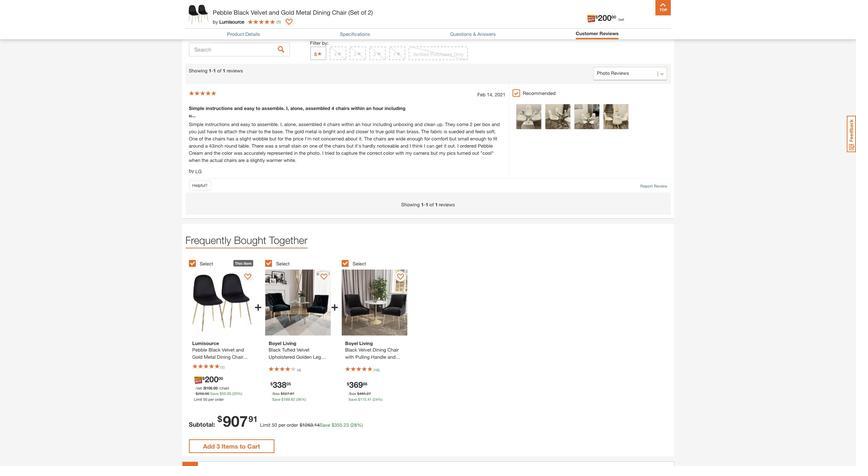 Task type: locate. For each thing, give the bounding box(es) containing it.
1 star symbol image from the left
[[317, 51, 323, 56]]

black velvet dining chair with pulling handle and adjustable foot nails(set of 2) image
[[342, 270, 408, 336]]

3 inside add 3 items to cart button
[[217, 443, 220, 451]]

1 vertical spatial $ 200 00
[[203, 375, 223, 384]]

50 down /chair
[[222, 391, 226, 396]]

star symbol image right 2 button
[[396, 51, 402, 56]]

2 simple from the top
[[189, 121, 204, 127]]

true
[[376, 129, 384, 134]]

order left 1263
[[287, 423, 298, 428]]

together
[[269, 234, 308, 246]]

50
[[222, 391, 226, 396], [203, 397, 208, 402], [272, 423, 277, 428]]

for
[[278, 136, 284, 142], [425, 136, 431, 142]]

2 horizontal spatial black
[[346, 347, 358, 353]]

questions
[[451, 31, 472, 37]]

1 horizontal spatial 50
[[222, 391, 226, 396]]

handle up 338
[[269, 368, 284, 374]]

0 horizontal spatial star symbol image
[[317, 51, 323, 56]]

2 horizontal spatial 2)
[[368, 9, 373, 16]]

living for 338
[[283, 340, 297, 346]]

simple up 'you'
[[189, 121, 204, 127]]

2 gold from the left
[[386, 129, 395, 134]]

concerned
[[321, 136, 344, 142]]

2 button
[[370, 46, 386, 60]]

select inside 1 / 3 group
[[200, 261, 213, 267]]

0 horizontal spatial limit
[[194, 397, 202, 402]]

1 horizontal spatial boyel
[[346, 340, 358, 346]]

1 vertical spatial adjustable
[[295, 368, 318, 374]]

order down /chair
[[215, 397, 224, 402]]

by lg
[[189, 168, 202, 174]]

small up ordered
[[458, 136, 469, 142]]

0 horizontal spatial for
[[278, 136, 284, 142]]

0 horizontal spatial showing
[[189, 68, 208, 74]]

( inside "/box $ 485 . 27 save $ 115 . 41 ( 24 %)"
[[373, 397, 374, 402]]

0 horizontal spatial 2)
[[306, 376, 310, 381]]

of
[[361, 9, 367, 16], [217, 68, 222, 74], [199, 136, 203, 142], [319, 143, 323, 149], [430, 202, 434, 208], [346, 368, 350, 374], [300, 376, 305, 381]]

0 horizontal spatial adjustable
[[295, 368, 318, 374]]

3 star symbol image from the left
[[377, 51, 382, 56]]

star symbol image down filter by:
[[317, 51, 323, 56]]

within up closer
[[351, 105, 365, 111]]

1 vertical spatial an
[[356, 121, 361, 127]]

verified purchases only button
[[409, 46, 468, 60]]

dining up ( 16 )
[[373, 347, 387, 353]]

+
[[255, 299, 262, 314], [331, 299, 339, 314]]

$ 200 00 inside 1 / 3 group
[[203, 375, 223, 384]]

living inside boyel living black tufted velvet upholstered golden legs dining chair with pulling handle and adjustable foot nails(set of 2)
[[283, 340, 297, 346]]

pulling up 86
[[356, 354, 370, 360]]

per inside subtotal: $ 907 91 limit 50 per order $ 1263 . 14 save $ 355 . 23 ( 28 %)
[[279, 423, 286, 428]]

by left lg
[[189, 168, 194, 174]]

pebble inside simple instructions and easy to assemble. i, alone, assembled 4 chairs within an hour including u... simple instructions and easy to assemble. i, alone, assembled 4 chairs within an hour including unboxing and clean up. they come 2 per box and you just have to attach the chair to the base. the gold metal is bright and and closer to true gold than brass. the fabric is sueded and feels soft. one of the chairs has a slight wobble but for the price i'm not concerned about it. the chairs are wide enough for comfort but small enough to fit around a 43inch round table. there was a small stain on one of the chairs but it's hardly noticeable and i think i can get it out. i ordered pebble cream and the color was accurately represented in the photo. i tried to capture the correct color with my camera but my pics turned out "cool" when the actual chairs are a slightly warmer white.
[[478, 143, 493, 149]]

by left lumisource
[[213, 19, 218, 24]]

/box inside "/box $ 527 . 87 save $ 189 . 82 ( 36 %)"
[[272, 391, 280, 396]]

ordered
[[460, 143, 477, 149]]

pulling
[[356, 354, 370, 360], [307, 361, 321, 367]]

2 for from the left
[[425, 136, 431, 142]]

star symbol image inside 4 button
[[337, 51, 342, 56]]

/set for /set
[[618, 17, 625, 22]]

1 living from the left
[[283, 340, 297, 346]]

1 gold from the left
[[295, 129, 304, 134]]

0 horizontal spatial +
[[255, 299, 262, 314]]

2 select from the left
[[277, 261, 290, 267]]

save down 100
[[210, 391, 219, 396]]

with inside simple instructions and easy to assemble. i, alone, assembled 4 chairs within an hour including u... simple instructions and easy to assemble. i, alone, assembled 4 chairs within an hour including unboxing and clean up. they come 2 per box and you just have to attach the chair to the base. the gold metal is bright and and closer to true gold than brass. the fabric is sueded and feels soft. one of the chairs has a slight wobble but for the price i'm not concerned about it. the chairs are wide enough for comfort but small enough to fit around a 43inch round table. there was a small stain on one of the chairs but it's hardly noticeable and i think i can get it out. i ordered pebble cream and the color was accurately represented in the photo. i tried to capture the correct color with my camera but my pics turned out "cool" when the actual chairs are a slightly warmer white.
[[396, 150, 405, 156]]

0 horizontal spatial -
[[212, 68, 213, 74]]

black inside boyel living black velvet dining chair with pulling handle and adjustable foot nails(set of 2)
[[346, 347, 358, 353]]

i'm
[[305, 136, 312, 142]]

pulling down legs
[[307, 361, 321, 367]]

hour up true
[[373, 105, 384, 111]]

1 select from the left
[[200, 261, 213, 267]]

2) inside boyel living black velvet dining chair with pulling handle and adjustable foot nails(set of 2)
[[351, 368, 355, 374]]

200 up 100
[[205, 375, 219, 384]]

1 horizontal spatial are
[[388, 136, 395, 142]]

/box down 338
[[272, 391, 280, 396]]

questions & answers
[[451, 31, 496, 37]]

purchases
[[431, 51, 453, 57]]

) for ( 1 )
[[280, 19, 281, 24]]

2 vertical spatial per
[[279, 423, 286, 428]]

star symbol image
[[337, 51, 342, 56], [357, 51, 362, 56], [377, 51, 382, 56]]

2 / 3 group
[[266, 256, 339, 411]]

2 horizontal spatial chair
[[388, 347, 399, 353]]

a right has
[[236, 136, 239, 142]]

2 color from the left
[[384, 150, 394, 156]]

. left "20"
[[204, 391, 205, 396]]

0 horizontal spatial /box
[[272, 391, 280, 396]]

/box
[[272, 391, 280, 396], [349, 391, 357, 396]]

1 vertical spatial limit
[[260, 423, 271, 428]]

star symbol image
[[317, 51, 323, 56], [396, 51, 402, 56]]

save inside "/box $ 527 . 87 save $ 189 . 82 ( 36 %)"
[[272, 397, 281, 402]]

0 horizontal spatial showing 1 - 1 of 1 reviews
[[189, 68, 243, 74]]

foot
[[369, 361, 379, 367], [269, 376, 279, 381]]

50 down 250
[[203, 397, 208, 402]]

enough down feels
[[471, 136, 487, 142]]

"cool"
[[481, 150, 494, 156]]

details
[[246, 31, 260, 37]]

1 horizontal spatial showing 1 - 1 of 1 reviews
[[402, 202, 455, 208]]

0 vertical spatial dining
[[313, 9, 331, 16]]

0 vertical spatial foot
[[369, 361, 379, 367]]

save left 355
[[320, 423, 331, 428]]

one
[[189, 136, 198, 142]]

0 horizontal spatial nails(set
[[280, 376, 299, 381]]

1 horizontal spatial my
[[439, 150, 446, 156]]

0 horizontal spatial order
[[215, 397, 224, 402]]

velvet inside boyel living black velvet dining chair with pulling handle and adjustable foot nails(set of 2)
[[359, 347, 372, 353]]

/set up 250
[[196, 386, 202, 390]]

0 vertical spatial per
[[474, 121, 481, 127]]

adjustable up 369 in the left of the page
[[346, 361, 368, 367]]

product image image
[[187, 3, 210, 26]]

) inside "2 / 3" group
[[300, 368, 301, 372]]

this item
[[235, 261, 252, 266]]

.
[[213, 386, 214, 390], [204, 391, 205, 396], [226, 391, 227, 396], [289, 391, 290, 396], [366, 391, 367, 396], [290, 397, 291, 402], [367, 397, 368, 402], [313, 423, 315, 428], [343, 423, 344, 428]]

black inside boyel living black tufted velvet upholstered golden legs dining chair with pulling handle and adjustable foot nails(set of 2)
[[269, 347, 281, 353]]

1 is from the left
[[319, 129, 322, 134]]

boyel inside boyel living black tufted velvet upholstered golden legs dining chair with pulling handle and adjustable foot nails(set of 2)
[[269, 340, 282, 346]]

pebble up the "by lumisource"
[[213, 9, 232, 16]]

the down clean
[[422, 129, 430, 134]]

dining inside boyel living black velvet dining chair with pulling handle and adjustable foot nails(set of 2)
[[373, 347, 387, 353]]

handle inside boyel living black velvet dining chair with pulling handle and adjustable foot nails(set of 2)
[[371, 354, 387, 360]]

warmer
[[267, 157, 283, 163]]

1 simple from the top
[[189, 105, 205, 111]]

on
[[303, 143, 309, 149]]

1 vertical spatial nails(set
[[280, 376, 299, 381]]

the up hardly
[[364, 136, 372, 142]]

0 horizontal spatial with
[[297, 361, 305, 367]]

82
[[291, 397, 295, 402]]

with up ( 4 )
[[297, 361, 305, 367]]

(
[[277, 19, 278, 24], [297, 368, 298, 372], [374, 368, 375, 372], [203, 386, 204, 390], [232, 391, 233, 396], [296, 397, 297, 402], [373, 397, 374, 402], [351, 423, 352, 428]]

filter by:
[[310, 40, 329, 46]]

enough down brass.
[[407, 136, 423, 142]]

only
[[454, 51, 464, 57]]

dining down upholstered
[[269, 361, 283, 367]]

. down 27
[[367, 397, 368, 402]]

1 horizontal spatial pulling
[[356, 354, 370, 360]]

0 vertical spatial was
[[265, 143, 274, 149]]

order inside subtotal: $ 907 91 limit 50 per order $ 1263 . 14 save $ 355 . 23 ( 28 %)
[[287, 423, 298, 428]]

$ 200 00 up the reviews
[[596, 13, 617, 23]]

out.
[[448, 143, 456, 149]]

3 right add
[[217, 443, 220, 451]]

) inside 3 / 3 group
[[379, 368, 380, 372]]

showing
[[189, 68, 208, 74], [402, 202, 420, 208]]

adjustable
[[346, 361, 368, 367], [295, 368, 318, 374]]

1 horizontal spatial enough
[[471, 136, 487, 142]]

fabric
[[431, 129, 443, 134]]

0 vertical spatial assemble.
[[262, 105, 285, 111]]

by inside by lg
[[189, 168, 194, 174]]

chair inside boyel living black velvet dining chair with pulling handle and adjustable foot nails(set of 2)
[[388, 347, 399, 353]]

1 horizontal spatial for
[[425, 136, 431, 142]]

a up represented
[[275, 143, 278, 149]]

gold right true
[[386, 129, 395, 134]]

/box inside "/box $ 485 . 27 save $ 115 . 41 ( 24 %)"
[[349, 391, 357, 396]]

select inside "2 / 3" group
[[277, 261, 290, 267]]

1 horizontal spatial foot
[[369, 361, 379, 367]]

1 vertical spatial showing 1 - 1 of 1 reviews
[[402, 202, 455, 208]]

1 horizontal spatial black
[[269, 347, 281, 353]]

gold up price
[[295, 129, 304, 134]]

0 horizontal spatial select
[[200, 261, 213, 267]]

pulling inside boyel living black tufted velvet upholstered golden legs dining chair with pulling handle and adjustable foot nails(set of 2)
[[307, 361, 321, 367]]

was
[[265, 143, 274, 149], [234, 150, 243, 156]]

369
[[350, 380, 363, 390]]

2 right 3 button
[[374, 51, 377, 57]]

foot inside boyel living black velvet dining chair with pulling handle and adjustable foot nails(set of 2)
[[369, 361, 379, 367]]

adjustable down golden
[[295, 368, 318, 374]]

0 vertical spatial pulling
[[356, 354, 370, 360]]

%)
[[238, 391, 242, 396], [302, 397, 306, 402], [378, 397, 383, 402], [357, 423, 363, 428]]

think
[[413, 143, 423, 149]]

and inside boyel living black velvet dining chair with pulling handle and adjustable foot nails(set of 2)
[[388, 354, 396, 360]]

$
[[596, 14, 598, 19], [203, 376, 205, 381], [271, 381, 273, 387], [347, 381, 350, 387], [204, 386, 206, 390], [196, 391, 198, 396], [220, 391, 222, 396], [281, 391, 283, 396], [358, 391, 360, 396], [282, 397, 284, 402], [358, 397, 360, 402], [218, 415, 222, 424], [300, 423, 303, 428], [332, 423, 335, 428]]

0 vertical spatial by
[[213, 19, 218, 24]]

1 horizontal spatial small
[[458, 136, 469, 142]]

. left 28 at the left bottom of the page
[[343, 423, 344, 428]]

1 for from the left
[[278, 136, 284, 142]]

limit down 250
[[194, 397, 202, 402]]

0 horizontal spatial chair
[[284, 361, 295, 367]]

adjustable inside boyel living black velvet dining chair with pulling handle and adjustable foot nails(set of 2)
[[346, 361, 368, 367]]

+ inside 1 / 3 group
[[255, 299, 262, 314]]

1 vertical spatial was
[[234, 150, 243, 156]]

2 boyel from the left
[[346, 340, 358, 346]]

the
[[286, 129, 294, 134], [422, 129, 430, 134], [364, 136, 372, 142]]

in
[[294, 150, 298, 156]]

but up capture
[[347, 143, 354, 149]]

1 boyel from the left
[[269, 340, 282, 346]]

%) right 23
[[357, 423, 363, 428]]

the right the when in the top of the page
[[202, 157, 209, 163]]

with inside boyel living black tufted velvet upholstered golden legs dining chair with pulling handle and adjustable foot nails(set of 2)
[[297, 361, 305, 367]]

black for 338
[[269, 347, 281, 353]]

1 horizontal spatial was
[[265, 143, 274, 149]]

1 vertical spatial /set
[[196, 386, 202, 390]]

/set inside /set ( $ 100 . 00 /chair ) $ 250 . 00 save $ 50 . 00 ( 20 %) limit 50 per order
[[196, 386, 202, 390]]

correct
[[367, 150, 382, 156]]

within up about
[[342, 121, 354, 127]]

1 horizontal spatial pebble
[[478, 143, 493, 149]]

select inside 3 / 3 group
[[353, 261, 366, 267]]

0 vertical spatial simple
[[189, 105, 205, 111]]

this
[[235, 261, 243, 266]]

0 vertical spatial showing
[[189, 68, 208, 74]]

boyel living black velvet dining chair with pulling handle and adjustable foot nails(set of 2)
[[346, 340, 400, 374]]

pebble
[[213, 9, 232, 16], [478, 143, 493, 149]]

hour up closer
[[362, 121, 372, 127]]

are
[[388, 136, 395, 142], [238, 157, 245, 163]]

1 vertical spatial 200
[[205, 375, 219, 384]]

2 vertical spatial with
[[297, 361, 305, 367]]

per up feels
[[474, 121, 481, 127]]

color down "noticeable"
[[384, 150, 394, 156]]

1 vertical spatial assemble.
[[257, 121, 279, 127]]

display image inside 1 / 3 group
[[244, 274, 251, 281]]

2 vertical spatial chair
[[284, 361, 295, 367]]

1 vertical spatial pebble
[[478, 143, 493, 149]]

within
[[351, 105, 365, 111], [342, 121, 354, 127]]

1 horizontal spatial star symbol image
[[396, 51, 402, 56]]

foot up ( 16 )
[[369, 361, 379, 367]]

price
[[293, 136, 304, 142]]

0 vertical spatial with
[[396, 150, 405, 156]]

including
[[385, 105, 406, 111], [373, 121, 393, 127]]

3 select from the left
[[353, 261, 366, 267]]

are down the table.
[[238, 157, 245, 163]]

save left 115
[[349, 397, 357, 402]]

$ 200 00 up 100
[[203, 375, 223, 384]]

chair
[[247, 129, 257, 134]]

black
[[234, 9, 249, 16], [269, 347, 281, 353], [346, 347, 358, 353]]

of inside boyel living black tufted velvet upholstered golden legs dining chair with pulling handle and adjustable foot nails(set of 2)
[[300, 376, 305, 381]]

2 + from the left
[[331, 299, 339, 314]]

1 horizontal spatial 3
[[354, 51, 357, 57]]

it
[[444, 143, 447, 149]]

1 vertical spatial simple
[[189, 121, 204, 127]]

slight
[[240, 136, 251, 142]]

is down they
[[444, 129, 448, 134]]

0 vertical spatial 200
[[598, 13, 612, 23]]

simple
[[189, 105, 205, 111], [189, 121, 204, 127]]

) for ( 16 )
[[379, 368, 380, 372]]

customer
[[576, 30, 599, 36]]

star symbol image inside 3 button
[[357, 51, 362, 56]]

but up out.
[[450, 136, 457, 142]]

2 inside simple instructions and easy to assemble. i, alone, assembled 4 chairs within an hour including u... simple instructions and easy to assemble. i, alone, assembled 4 chairs within an hour including unboxing and clean up. they come 2 per box and you just have to attach the chair to the base. the gold metal is bright and and closer to true gold than brass. the fabric is sueded and feels soft. one of the chairs has a slight wobble but for the price i'm not concerned about it. the chairs are wide enough for comfort but small enough to fit around a 43inch round table. there was a small stain on one of the chairs but it's hardly noticeable and i think i can get it out. i ordered pebble cream and the color was accurately represented in the photo. i tried to capture the correct color with my camera but my pics turned out "cool" when the actual chairs are a slightly warmer white.
[[470, 121, 473, 127]]

they
[[445, 121, 456, 127]]

0 vertical spatial an
[[366, 105, 372, 111]]

and
[[269, 9, 280, 16], [234, 105, 243, 111], [231, 121, 239, 127], [415, 121, 423, 127], [492, 121, 500, 127], [337, 129, 345, 134], [347, 129, 355, 134], [466, 129, 474, 134], [401, 143, 409, 149], [205, 150, 213, 156], [388, 354, 396, 360], [285, 368, 294, 374]]

1 vertical spatial assembled
[[299, 121, 322, 127]]

%) inside subtotal: $ 907 91 limit 50 per order $ 1263 . 14 save $ 355 . 23 ( 28 %)
[[357, 423, 363, 428]]

you
[[189, 129, 197, 134]]

0 horizontal spatial black
[[234, 9, 249, 16]]

1 star symbol image from the left
[[337, 51, 342, 56]]

0 horizontal spatial hour
[[362, 121, 372, 127]]

color down round
[[222, 150, 233, 156]]

display image inside 3 / 3 group
[[398, 274, 404, 281]]

and inside boyel living black tufted velvet upholstered golden legs dining chair with pulling handle and adjustable foot nails(set of 2)
[[285, 368, 294, 374]]

00 down 100
[[205, 391, 209, 396]]

200 inside 1 / 3 group
[[205, 375, 219, 384]]

customer reviews button
[[576, 30, 619, 38], [576, 30, 619, 36]]

save left 189
[[272, 397, 281, 402]]

0 vertical spatial $ 200 00
[[596, 13, 617, 23]]

including up true
[[373, 121, 393, 127]]

41
[[368, 397, 372, 402]]

2 star symbol image from the left
[[357, 51, 362, 56]]

0 horizontal spatial star symbol image
[[337, 51, 342, 56]]

2) up 369 in the left of the page
[[351, 368, 355, 374]]

1 horizontal spatial star symbol image
[[357, 51, 362, 56]]

1 horizontal spatial living
[[360, 340, 373, 346]]

customer reviews
[[576, 30, 619, 36]]

i right out.
[[458, 143, 459, 149]]

1 horizontal spatial order
[[287, 423, 298, 428]]

by for by lg
[[189, 168, 194, 174]]

an
[[366, 105, 372, 111], [356, 121, 361, 127]]

200 up the reviews
[[598, 13, 612, 23]]

are up "noticeable"
[[388, 136, 395, 142]]

1 + from the left
[[255, 299, 262, 314]]

2 star symbol image from the left
[[396, 51, 402, 56]]

pebble up '"cool"'
[[478, 143, 493, 149]]

my
[[406, 150, 412, 156], [439, 150, 446, 156]]

1 vertical spatial chair
[[388, 347, 399, 353]]

star symbol image left 3 button
[[337, 51, 342, 56]]

star symbol image inside 2 button
[[377, 51, 382, 56]]

( 4 )
[[297, 368, 301, 372]]

/box for 369
[[349, 391, 357, 396]]

+ inside "2 / 3" group
[[331, 299, 339, 314]]

a left the 43inch
[[205, 143, 208, 149]]

1 vertical spatial 2)
[[351, 368, 355, 374]]

foot down upholstered
[[269, 376, 279, 381]]

$ 200 00
[[596, 13, 617, 23], [203, 375, 223, 384]]

was down wobble
[[265, 143, 274, 149]]

1 horizontal spatial /box
[[349, 391, 357, 396]]

is up not
[[319, 129, 322, 134]]

1 /box from the left
[[272, 391, 280, 396]]

with down "noticeable"
[[396, 150, 405, 156]]

1 vertical spatial hour
[[362, 121, 372, 127]]

white.
[[284, 157, 297, 163]]

0 vertical spatial limit
[[194, 397, 202, 402]]

star symbol image for 1
[[396, 51, 402, 56]]

0 horizontal spatial reviews
[[227, 68, 243, 74]]

%) right 82
[[302, 397, 306, 402]]

star symbol image inside 5 button
[[317, 51, 323, 56]]

living inside boyel living black velvet dining chair with pulling handle and adjustable foot nails(set of 2)
[[360, 340, 373, 346]]

per down 100
[[209, 397, 214, 402]]

my left camera
[[406, 150, 412, 156]]

star symbol image inside the 1 button
[[396, 51, 402, 56]]

3 / 3 group
[[342, 256, 415, 411]]

2 living from the left
[[360, 340, 373, 346]]

1 horizontal spatial 2)
[[351, 368, 355, 374]]

display image
[[286, 19, 293, 26], [244, 274, 251, 281], [321, 274, 328, 281], [398, 274, 404, 281]]

foot inside boyel living black tufted velvet upholstered golden legs dining chair with pulling handle and adjustable foot nails(set of 2)
[[269, 376, 279, 381]]

2 horizontal spatial per
[[474, 121, 481, 127]]

%) inside /set ( $ 100 . 00 /chair ) $ 250 . 00 save $ 50 . 00 ( 20 %) limit 50 per order
[[238, 391, 242, 396]]

but down base. at the top left of the page
[[270, 136, 277, 142]]

1 horizontal spatial velvet
[[297, 347, 310, 353]]

limit inside /set ( $ 100 . 00 /chair ) $ 250 . 00 save $ 50 . 00 ( 20 %) limit 50 per order
[[194, 397, 202, 402]]

the up the slight
[[239, 129, 246, 134]]

of inside boyel living black velvet dining chair with pulling handle and adjustable foot nails(set of 2)
[[346, 368, 350, 374]]

velvet
[[251, 9, 267, 16], [297, 347, 310, 353], [359, 347, 372, 353]]

1 / 3 group
[[189, 256, 262, 411]]

nails(set
[[381, 361, 400, 367], [280, 376, 299, 381]]

1 vertical spatial by
[[189, 168, 194, 174]]

2 /box from the left
[[349, 391, 357, 396]]

star symbol image left the 1 button
[[377, 51, 382, 56]]

i,
[[287, 105, 289, 111], [281, 121, 283, 127]]

handle up 16
[[371, 354, 387, 360]]

27
[[367, 391, 371, 396]]

boyel inside boyel living black velvet dining chair with pulling handle and adjustable foot nails(set of 2)
[[346, 340, 358, 346]]

per left 1263
[[279, 423, 286, 428]]

specifications button
[[340, 31, 370, 37], [340, 31, 370, 37]]

limit
[[194, 397, 202, 402], [260, 423, 271, 428]]

1 horizontal spatial limit
[[260, 423, 271, 428]]

feb
[[478, 92, 486, 97]]

1 horizontal spatial by
[[213, 19, 218, 24]]

verified
[[413, 51, 429, 57]]

dining
[[313, 9, 331, 16], [373, 347, 387, 353], [269, 361, 283, 367]]

%) right 41
[[378, 397, 383, 402]]

0 horizontal spatial pulling
[[307, 361, 321, 367]]

for down base. at the top left of the page
[[278, 136, 284, 142]]

0 horizontal spatial gold
[[295, 129, 304, 134]]

43inch
[[209, 143, 224, 149]]

limit right 91
[[260, 423, 271, 428]]

)
[[280, 19, 281, 24], [300, 368, 301, 372], [379, 368, 380, 372], [228, 386, 229, 390]]

0 horizontal spatial my
[[406, 150, 412, 156]]

feels
[[476, 129, 486, 134]]

0 vertical spatial showing 1 - 1 of 1 reviews
[[189, 68, 243, 74]]

the down it's
[[359, 150, 366, 156]]

1 horizontal spatial dining
[[313, 9, 331, 16]]

1 horizontal spatial is
[[444, 129, 448, 134]]

2 vertical spatial dining
[[269, 361, 283, 367]]

1 horizontal spatial per
[[279, 423, 286, 428]]

/set up the reviews
[[618, 17, 625, 22]]

1 horizontal spatial gold
[[386, 129, 395, 134]]

(set
[[349, 9, 360, 16]]

/box down 369 in the left of the page
[[349, 391, 357, 396]]

1 vertical spatial with
[[346, 354, 354, 360]]

1 color from the left
[[222, 150, 233, 156]]

0 horizontal spatial color
[[222, 150, 233, 156]]

frequently
[[186, 234, 231, 246]]

by lumisource
[[213, 19, 244, 24]]

50 right 91
[[272, 423, 277, 428]]

including up unboxing
[[385, 105, 406, 111]]

hardly
[[363, 143, 376, 149]]

2) down golden
[[306, 376, 310, 381]]



Task type: describe. For each thing, give the bounding box(es) containing it.
0 vertical spatial within
[[351, 105, 365, 111]]

5
[[315, 51, 317, 57]]

0 vertical spatial including
[[385, 105, 406, 111]]

2 horizontal spatial the
[[422, 129, 430, 134]]

50 inside subtotal: $ 907 91 limit 50 per order $ 1263 . 14 save $ 355 . 23 ( 28 %)
[[272, 423, 277, 428]]

black tufted velvet upholstered golden legs dining chair with pulling handle and adjustable foot nails(set of 2) image
[[266, 270, 331, 336]]

1 vertical spatial including
[[373, 121, 393, 127]]

0 horizontal spatial are
[[238, 157, 245, 163]]

per inside /set ( $ 100 . 00 /chair ) $ 250 . 00 save $ 50 . 00 ( 20 %) limit 50 per order
[[209, 397, 214, 402]]

2 inside button
[[374, 51, 377, 57]]

limit inside subtotal: $ 907 91 limit 50 per order $ 1263 . 14 save $ 355 . 23 ( 28 %)
[[260, 423, 271, 428]]

reviews
[[600, 30, 619, 36]]

about
[[346, 136, 358, 142]]

i left tried
[[323, 150, 324, 156]]

order inside /set ( $ 100 . 00 /chair ) $ 250 . 00 save $ 50 . 00 ( 20 %) limit 50 per order
[[215, 397, 224, 402]]

( inside "/box $ 527 . 87 save $ 189 . 82 ( 36 %)"
[[296, 397, 297, 402]]

527
[[283, 391, 289, 396]]

%) inside "/box $ 527 . 87 save $ 189 . 82 ( 36 %)"
[[302, 397, 306, 402]]

1 vertical spatial i,
[[281, 121, 283, 127]]

0 horizontal spatial was
[[234, 150, 243, 156]]

0 vertical spatial -
[[212, 68, 213, 74]]

4 inside button
[[334, 51, 337, 57]]

0 horizontal spatial velvet
[[251, 9, 267, 16]]

star symbol image for 3
[[357, 51, 362, 56]]

. up 115
[[366, 391, 367, 396]]

16
[[375, 368, 379, 372]]

2021
[[495, 92, 506, 97]]

just
[[198, 129, 206, 134]]

1 vertical spatial reviews
[[439, 202, 455, 208]]

0 horizontal spatial small
[[279, 143, 290, 149]]

/box $ 485 . 27 save $ 115 . 41 ( 24 %)
[[349, 391, 383, 402]]

specifications
[[340, 31, 370, 37]]

with inside boyel living black velvet dining chair with pulling handle and adjustable foot nails(set of 2)
[[346, 354, 354, 360]]

simple instructions and easy to assemble. i, alone, assembled 4 chairs within an hour including u... simple instructions and easy to assemble. i, alone, assembled 4 chairs within an hour including unboxing and clean up. they come 2 per box and you just have to attach the chair to the base. the gold metal is bright and and closer to true gold than brass. the fabric is sueded and feels soft. one of the chairs has a slight wobble but for the price i'm not concerned about it. the chairs are wide enough for comfort but small enough to fit around a 43inch round table. there was a small stain on one of the chairs but it's hardly noticeable and i think i can get it out. i ordered pebble cream and the color was accurately represented in the photo. i tried to capture the correct color with my camera but my pics turned out "cool" when the actual chairs are a slightly warmer white.
[[189, 105, 500, 163]]

black for 369
[[346, 347, 358, 353]]

adjustable inside boyel living black tufted velvet upholstered golden legs dining chair with pulling handle and adjustable foot nails(set of 2)
[[295, 368, 318, 374]]

the up "actual"
[[214, 150, 221, 156]]

907
[[223, 413, 248, 431]]

frequently bought together
[[186, 234, 308, 246]]

box
[[483, 121, 491, 127]]

select for 338
[[277, 261, 290, 267]]

2 my from the left
[[439, 150, 446, 156]]

23
[[344, 423, 349, 428]]

a left slightly
[[246, 157, 249, 163]]

bright
[[323, 129, 336, 134]]

come
[[457, 121, 469, 127]]

0 vertical spatial instructions
[[206, 105, 233, 111]]

report review button
[[641, 183, 668, 189]]

lg button
[[196, 168, 202, 175]]

$ 369 86
[[347, 380, 368, 390]]

the up wobble
[[264, 129, 271, 134]]

1 inside button
[[394, 51, 396, 57]]

1 horizontal spatial $ 200 00
[[596, 13, 617, 23]]

Search text field
[[189, 43, 290, 57]]

select for 369
[[353, 261, 366, 267]]

/chair
[[219, 386, 228, 390]]

to inside add 3 items to cart button
[[240, 443, 246, 451]]

1 vertical spatial easy
[[241, 121, 251, 127]]

20
[[233, 391, 238, 396]]

lg
[[196, 169, 202, 174]]

1 my from the left
[[406, 150, 412, 156]]

per inside simple instructions and easy to assemble. i, alone, assembled 4 chairs within an hour including u... simple instructions and easy to assemble. i, alone, assembled 4 chairs within an hour including unboxing and clean up. they come 2 per box and you just have to attach the chair to the base. the gold metal is bright and and closer to true gold than brass. the fabric is sueded and feels soft. one of the chairs has a slight wobble but for the price i'm not concerned about it. the chairs are wide enough for comfort but small enough to fit around a 43inch round table. there was a small stain on one of the chairs but it's hardly noticeable and i think i can get it out. i ordered pebble cream and the color was accurately represented in the photo. i tried to capture the correct color with my camera but my pics turned out "cool" when the actual chairs are a slightly warmer white.
[[474, 121, 481, 127]]

1 vertical spatial -
[[424, 202, 426, 208]]

by:
[[322, 40, 329, 46]]

i left can
[[424, 143, 426, 149]]

handle inside boyel living black tufted velvet upholstered golden legs dining chair with pulling handle and adjustable foot nails(set of 2)
[[269, 368, 284, 374]]

items
[[222, 443, 238, 451]]

fit
[[494, 136, 498, 142]]

( inside subtotal: $ 907 91 limit 50 per order $ 1263 . 14 save $ 355 . 23 ( 28 %)
[[351, 423, 352, 428]]

1263
[[303, 423, 313, 428]]

star symbol image for 2
[[377, 51, 382, 56]]

helpful? button
[[189, 181, 211, 191]]

dining inside boyel living black tufted velvet upholstered golden legs dining chair with pulling handle and adjustable foot nails(set of 2)
[[269, 361, 283, 367]]

boyel living black tufted velvet upholstered golden legs dining chair with pulling handle and adjustable foot nails(set of 2)
[[269, 340, 324, 381]]

1 horizontal spatial showing
[[402, 202, 420, 208]]

i left think
[[410, 143, 411, 149]]

/set for /set ( $ 100 . 00 /chair ) $ 250 . 00 save $ 50 . 00 ( 20 %) limit 50 per order
[[196, 386, 202, 390]]

product
[[227, 31, 244, 37]]

485
[[360, 391, 366, 396]]

it's
[[355, 143, 362, 149]]

but down can
[[431, 150, 438, 156]]

189
[[284, 397, 290, 402]]

00 left "20"
[[227, 391, 231, 396]]

boyel for 338
[[269, 340, 282, 346]]

24
[[374, 397, 378, 402]]

by for by lumisource
[[213, 19, 218, 24]]

item
[[244, 261, 252, 266]]

) for ( 4 )
[[300, 368, 301, 372]]

metal
[[306, 129, 317, 134]]

can
[[427, 143, 435, 149]]

87
[[290, 391, 295, 396]]

nails(set inside boyel living black velvet dining chair with pulling handle and adjustable foot nails(set of 2)
[[381, 361, 400, 367]]

28
[[352, 423, 357, 428]]

golden
[[296, 354, 312, 360]]

/set ( $ 100 . 00 /chair ) $ 250 . 00 save $ 50 . 00 ( 20 %) limit 50 per order
[[194, 386, 242, 402]]

00 up the reviews
[[612, 14, 617, 19]]

0 vertical spatial 2)
[[368, 9, 373, 16]]

subtotal: $ 907 91 limit 50 per order $ 1263 . 14 save $ 355 . 23 ( 28 %)
[[189, 413, 363, 431]]

chair inside boyel living black tufted velvet upholstered golden legs dining chair with pulling handle and adjustable foot nails(set of 2)
[[284, 361, 295, 367]]

&
[[473, 31, 477, 37]]

bought
[[234, 234, 267, 246]]

the left price
[[285, 136, 292, 142]]

report
[[641, 184, 653, 189]]

$ inside $ 369 86
[[347, 381, 350, 387]]

feedback link image
[[848, 116, 857, 153]]

have
[[207, 129, 217, 134]]

the up tried
[[325, 143, 331, 149]]

living for 369
[[360, 340, 373, 346]]

cream
[[189, 150, 203, 156]]

/box for 338
[[272, 391, 280, 396]]

. up 189
[[289, 391, 290, 396]]

the right in
[[299, 150, 306, 156]]

tried
[[325, 150, 335, 156]]

0 horizontal spatial pebble
[[213, 9, 232, 16]]

brass.
[[407, 129, 420, 134]]

not
[[313, 136, 320, 142]]

review
[[655, 184, 668, 189]]

100
[[206, 386, 213, 390]]

star symbol image for 4
[[337, 51, 342, 56]]

nails(set inside boyel living black tufted velvet upholstered golden legs dining chair with pulling handle and adjustable foot nails(set of 2)
[[280, 376, 299, 381]]

slightly
[[250, 157, 265, 163]]

0 vertical spatial i,
[[287, 105, 289, 111]]

star symbol image for 5
[[317, 51, 323, 56]]

1 vertical spatial alone,
[[285, 121, 297, 127]]

answers
[[478, 31, 496, 37]]

( 1 )
[[277, 19, 281, 24]]

it.
[[359, 136, 363, 142]]

save inside /set ( $ 100 . 00 /chair ) $ 250 . 00 save $ 50 . 00 ( 20 %) limit 50 per order
[[210, 391, 219, 396]]

. down /chair
[[226, 391, 227, 396]]

legs
[[313, 354, 324, 360]]

3 button
[[350, 46, 366, 60]]

1 vertical spatial instructions
[[205, 121, 230, 127]]

00 right 100
[[214, 386, 218, 390]]

00 up /chair
[[219, 376, 223, 381]]

14
[[315, 423, 320, 428]]

2) inside boyel living black tufted velvet upholstered golden legs dining chair with pulling handle and adjustable foot nails(set of 2)
[[306, 376, 310, 381]]

4 button
[[330, 46, 347, 60]]

wide
[[396, 136, 406, 142]]

1 horizontal spatial the
[[364, 136, 372, 142]]

save inside subtotal: $ 907 91 limit 50 per order $ 1263 . 14 save $ 355 . 23 ( 28 %)
[[320, 423, 331, 428]]

save inside "/box $ 485 . 27 save $ 115 . 41 ( 24 %)"
[[349, 397, 357, 402]]

5 button
[[310, 46, 327, 60]]

actual
[[210, 157, 223, 163]]

. down the 87
[[290, 397, 291, 402]]

1 horizontal spatial hour
[[373, 105, 384, 111]]

recommended
[[523, 90, 556, 96]]

comfort
[[432, 136, 449, 142]]

pulling inside boyel living black velvet dining chair with pulling handle and adjustable foot nails(set of 2)
[[356, 354, 370, 360]]

velvet inside boyel living black tufted velvet upholstered golden legs dining chair with pulling handle and adjustable foot nails(set of 2)
[[297, 347, 310, 353]]

. left /chair
[[213, 386, 214, 390]]

verified purchases only
[[413, 51, 464, 57]]

pics
[[447, 150, 456, 156]]

. left 355
[[313, 423, 315, 428]]

1 horizontal spatial chair
[[332, 9, 347, 16]]

/box $ 527 . 87 save $ 189 . 82 ( 36 %)
[[272, 391, 306, 402]]

%) inside "/box $ 485 . 27 save $ 115 . 41 ( 24 %)"
[[378, 397, 383, 402]]

add
[[203, 443, 215, 451]]

1 enough from the left
[[407, 136, 423, 142]]

when
[[189, 157, 201, 163]]

) inside /set ( $ 100 . 00 /chair ) $ 250 . 00 save $ 50 . 00 ( 20 %) limit 50 per order
[[228, 386, 229, 390]]

0 vertical spatial alone,
[[291, 105, 304, 111]]

355
[[335, 423, 343, 428]]

display image inside "2 / 3" group
[[321, 274, 328, 281]]

3 inside 3 button
[[354, 51, 357, 57]]

there
[[252, 143, 264, 149]]

0 vertical spatial small
[[458, 136, 469, 142]]

report review
[[641, 184, 668, 189]]

u...
[[189, 113, 196, 118]]

clean
[[424, 121, 436, 127]]

accurately
[[244, 150, 266, 156]]

the down have
[[205, 136, 211, 142]]

0 horizontal spatial 50
[[203, 397, 208, 402]]

0 vertical spatial assembled
[[306, 105, 331, 111]]

1 vertical spatial within
[[342, 121, 354, 127]]

2 is from the left
[[444, 129, 448, 134]]

2 enough from the left
[[471, 136, 487, 142]]

get
[[436, 143, 443, 149]]

table.
[[239, 143, 250, 149]]

noticeable
[[377, 143, 399, 149]]

4 inside "2 / 3" group
[[298, 368, 300, 372]]

$ inside '$ 338 05'
[[271, 381, 273, 387]]

0 horizontal spatial the
[[286, 129, 294, 134]]

boyel for 369
[[346, 340, 358, 346]]

0 vertical spatial easy
[[244, 105, 255, 111]]

cart
[[248, 443, 260, 451]]



Task type: vqa. For each thing, say whether or not it's contained in the screenshot.
star symbol icon within 5 'button'
yes



